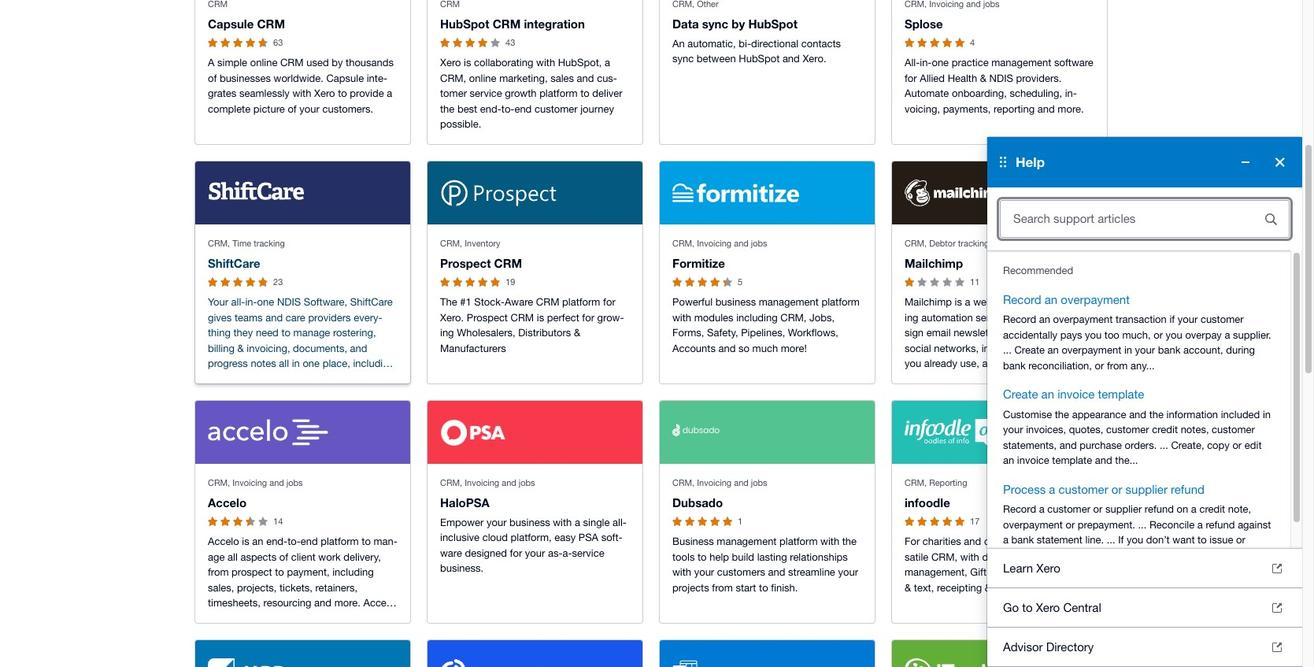 Task type: locate. For each thing, give the bounding box(es) containing it.
0 vertical spatial shiftcare
[[208, 256, 260, 270]]

0 vertical spatial prospect
[[440, 256, 491, 270]]

your up projects
[[694, 567, 715, 578]]

0 horizontal spatial capsule
[[208, 16, 254, 31]]

shiftcare link
[[208, 256, 260, 270]]

0 vertical spatial more.
[[1058, 103, 1084, 115]]

with up gift
[[961, 551, 980, 563]]

external link opens in new tab image for go to xero central
[[1273, 603, 1282, 612]]

and inside crm, invoicing and jobs halopsa empower your business with a single all- inclusive cloud platform, easy psa soft ware designed for your as-a-service business.
[[502, 478, 517, 488]]

create an invoice template link
[[1004, 386, 1145, 404]]

formitize logo image
[[673, 184, 800, 203]]

and inside all-in-one practice management software for allied health & ndis providers. automate onboarding, scheduling, in voicing, payments, reporting and more.
[[1038, 103, 1055, 115]]

jobs inside crm, invoicing and jobs accelo
[[287, 478, 303, 488]]

more!
[[781, 343, 807, 354]]

invoicing inside crm, invoicing and jobs dubsado
[[697, 478, 732, 488]]

1 horizontal spatial business
[[716, 296, 756, 308]]

xero. inside the #1 stock-aware crm platform for xero. prospect crm is perfect for grow ing wholesalers, distributors & manufacturers
[[440, 312, 464, 324]]

business inside crm, invoicing and jobs halopsa empower your business with a single all- inclusive cloud platform, easy psa soft ware designed for your as-a-service business.
[[510, 517, 550, 528]]

reporting inside for charities and churches, a highly ver satile crm, with donor and fundraising management, gift aid, volunteers, email & text, receipting & reporting
[[995, 582, 1036, 594]]

1 horizontal spatial capsule
[[326, 72, 364, 84]]

xero
[[440, 57, 461, 69], [314, 88, 335, 100], [1037, 561, 1061, 575], [1036, 601, 1060, 614], [331, 613, 352, 625]]

track
[[1003, 358, 1026, 370]]

0 vertical spatial mailchimp
[[905, 256, 963, 270]]

invoicing for age
[[233, 478, 267, 488]]

distributors
[[518, 327, 571, 339]]

to inside process a customer or supplier refund record a customer or supplier refund on a credit note, overpayment or prepayment. ... reconcile a refund against a bank statement line. ... if you don't want to issue or receive a refund, you can a...
[[1198, 534, 1207, 546]]

crm, inside crm, invoicing and jobs dubsado
[[673, 478, 695, 488]]

an up customise
[[1042, 388, 1055, 401]]

in- inside all-in-one practice management software for allied health & ndis providers. automate onboarding, scheduling, in voicing, payments, reporting and more.
[[920, 57, 932, 69]]

0 horizontal spatial service
[[470, 88, 502, 100]]

jobs inside crm, invoicing and jobs dubsado
[[751, 478, 768, 488]]

1 horizontal spatial template
[[1098, 388, 1145, 401]]

1 vertical spatial on
[[335, 373, 347, 385]]

reporting up go
[[995, 582, 1036, 594]]

platform up perfect on the left top of page
[[562, 296, 601, 308]]

social
[[905, 343, 932, 354]]

#1
[[460, 296, 472, 308]]

accelo up aspects
[[208, 495, 247, 510]]

powerful business management platform with modules including crm, jobs, forms, safety, pipelines, workflows, accounts and so much more!
[[673, 296, 860, 354]]

0 horizontal spatial to-
[[288, 536, 301, 548]]

external link opens in new tab image
[[1273, 642, 1282, 652]]

market
[[1055, 296, 1091, 308]]

1 horizontal spatial from
[[712, 582, 733, 594]]

for left grow
[[582, 312, 595, 324]]

invoicing for forms,
[[697, 239, 732, 248]]

included
[[1221, 408, 1261, 420]]

credit inside process a customer or supplier refund record a customer or supplier refund on a credit note, overpayment or prepayment. ... reconcile a refund against a bank statement line. ... if you don't want to issue or receive a refund, you can a...
[[1200, 503, 1226, 515]]

designed
[[465, 547, 507, 559]]

1 vertical spatial mailchimp
[[905, 296, 952, 308]]

with up invoices
[[309, 613, 328, 625]]

2 vertical spatial management
[[717, 536, 777, 548]]

complete
[[208, 103, 251, 115]]

1 horizontal spatial by
[[355, 613, 366, 625]]

you left too
[[1085, 329, 1102, 341]]

crm, debtor tracking mailchimp
[[905, 239, 990, 270]]

0 vertical spatial reporting
[[994, 103, 1035, 115]]

a...
[[1121, 549, 1135, 561]]

0 horizontal spatial one
[[257, 296, 274, 308]]

mrpeasy logo image
[[208, 659, 328, 667]]

in down much,
[[1125, 344, 1133, 356]]

a left web-
[[965, 296, 971, 308]]

1 vertical spatial end
[[301, 536, 318, 548]]

crm up 19
[[494, 256, 522, 270]]

create inside record an overpayment record an overpayment transaction if your customer accidentally pays you too much, or you overpay a supplier. ... create an overpayment in your bank account, during bank reconciliation, or from any...
[[1015, 344, 1045, 356]]

0 horizontal spatial all
[[228, 551, 238, 563]]

including inside powerful business management platform with modules including crm, jobs, forms, safety, pipelines, workflows, accounts and so much more!
[[737, 312, 778, 324]]

integrate
[[982, 343, 1022, 354]]

2 external link opens in new tab image from the top
[[1273, 603, 1282, 612]]

1 vertical spatial accelo
[[208, 536, 239, 548]]

1 vertical spatial shiftcare
[[350, 296, 393, 308]]

management up 'jobs,'
[[759, 296, 819, 308]]

1 vertical spatial including
[[353, 358, 395, 370]]

seamlessly up picture
[[239, 88, 290, 100]]

and up 1
[[734, 478, 749, 488]]

on inside process a customer or supplier refund record a customer or supplier refund on a credit note, overpayment or prepayment. ... reconcile a refund against a bank statement line. ... if you don't want to issue or receive a refund, you can a...
[[1177, 503, 1189, 515]]

supplier down the...
[[1126, 482, 1168, 496]]

2 mailchimp from the top
[[905, 296, 952, 308]]

crm, for crm, inventory prospect crm
[[440, 239, 462, 248]]

formitize
[[673, 256, 725, 270]]

all-
[[613, 517, 627, 528]]

or right much,
[[1154, 329, 1163, 341]]

from inside record an overpayment record an overpayment transaction if your customer accidentally pays you too much, or you overpay a supplier. ... create an overpayment in your bank account, during bank reconciliation, or from any...
[[1107, 360, 1128, 371]]

finish.
[[771, 582, 798, 594]]

capsule up the provide
[[326, 72, 364, 84]]

0 vertical spatial in-
[[920, 57, 932, 69]]

note,
[[1229, 503, 1252, 515]]

your inside mailchimp is a web-based email market ing automation service. it helps you de sign email newsletters, share them on social networks, integrate with services you already use, and track your results.
[[1029, 358, 1049, 370]]

with inside crm, invoicing and jobs halopsa empower your business with a single all- inclusive cloud platform, easy psa soft ware designed for your as-a-service business.
[[553, 517, 572, 528]]

0 vertical spatial by
[[732, 16, 745, 31]]

customer inside xero is collaborating with hubspot, a crm, online marketing, sales and cus tomer service growth platform to deliver the best end-to-end customer journey possible.
[[535, 103, 578, 115]]

from left start
[[712, 582, 733, 594]]

1 vertical spatial email
[[927, 327, 951, 339]]

ndis
[[990, 72, 1014, 84], [277, 296, 301, 308]]

1 horizontal spatial more.
[[1058, 103, 1084, 115]]

jobs
[[751, 239, 768, 248], [287, 478, 303, 488], [519, 478, 535, 488], [751, 478, 768, 488]]

prospect logo image
[[440, 180, 557, 207]]

xero inside accelo is an end-to-end platform to man age all aspects of client work delivery, from prospect to payment, including sales, projects, tickets, retainers, timesheets, resourcing and more. accelo integrates seamlessly with xero by auto matically syncing invoices and payments.
[[331, 613, 352, 625]]

one inside all-in-one practice management software for allied health & ndis providers. automate onboarding, scheduling, in voicing, payments, reporting and more.
[[932, 57, 949, 69]]

process a customer or supplier refund link
[[1004, 481, 1205, 499]]

tracking for teams
[[254, 239, 285, 248]]

advisor
[[1004, 640, 1043, 653]]

3 record from the top
[[1004, 503, 1037, 515]]

sync down an
[[673, 53, 694, 65]]

to inside a simple online crm used by thousands of businesses worldwide. capsule inte grates seamlessly with xero to provide a complete picture of your customers.
[[338, 88, 347, 100]]

0 horizontal spatial end-
[[266, 536, 288, 548]]

1 horizontal spatial online
[[469, 72, 497, 84]]

0 horizontal spatial xero.
[[440, 312, 464, 324]]

start
[[736, 582, 757, 594]]

crm, up the halopsa
[[440, 478, 462, 488]]

and down integrate at the right bottom of the page
[[983, 358, 1000, 370]]

0 vertical spatial email
[[1028, 296, 1052, 308]]

2 horizontal spatial by
[[732, 16, 745, 31]]

close help menu image
[[1265, 147, 1297, 178]]

2 vertical spatial refund
[[1206, 519, 1236, 531]]

shiftcare logo image
[[208, 180, 304, 207]]

xero down retainers, on the left bottom
[[331, 613, 352, 625]]

1 vertical spatial invoice
[[1018, 455, 1050, 466]]

1 vertical spatial template
[[1053, 455, 1093, 466]]

data sync by hubspot link
[[673, 16, 798, 31]]

1 external link opens in new tab image from the top
[[1273, 564, 1282, 573]]

0 vertical spatial on
[[1066, 327, 1077, 339]]

tomer
[[440, 72, 617, 100]]

accelo link
[[208, 495, 247, 510]]

by right the used
[[332, 57, 343, 69]]

results.
[[1051, 358, 1085, 370]]

crm, for crm, invoicing and jobs dubsado
[[673, 478, 695, 488]]

your down customise
[[1004, 424, 1024, 436]]

an down statements, on the bottom right
[[1004, 455, 1015, 466]]

in
[[1066, 88, 1078, 100], [1125, 344, 1133, 356], [292, 358, 300, 370], [1263, 408, 1271, 420]]

manufacturers
[[440, 343, 506, 354]]

0 vertical spatial seamlessly
[[239, 88, 290, 100]]

with inside accelo is an end-to-end platform to man age all aspects of client work delivery, from prospect to payment, including sales, projects, tickets, retainers, timesheets, resourcing and more. accelo integrates seamlessly with xero by auto matically syncing invoices and payments.
[[309, 613, 328, 625]]

2 vertical spatial by
[[355, 613, 366, 625]]

infoodle
[[905, 495, 951, 510]]

jobs up platform, at the left bottom of the page
[[519, 478, 535, 488]]

template down purchase
[[1053, 455, 1093, 466]]

with up the sales
[[536, 57, 555, 69]]

1 vertical spatial xero.
[[440, 312, 464, 324]]

invoicing
[[697, 239, 732, 248], [233, 478, 267, 488], [465, 478, 500, 488], [697, 478, 732, 488]]

and inside powerful business management platform with modules including crm, jobs, forms, safety, pipelines, workflows, accounts and so much more!
[[719, 343, 736, 354]]

1 vertical spatial in-
[[245, 296, 257, 308]]

with
[[536, 57, 555, 69], [293, 88, 311, 100], [673, 312, 692, 324], [1025, 343, 1044, 354], [553, 517, 572, 528], [821, 536, 840, 548], [961, 551, 980, 563], [673, 567, 692, 578], [309, 613, 328, 625]]

0 vertical spatial business
[[716, 296, 756, 308]]

on down place,
[[335, 373, 347, 385]]

0 vertical spatial accelo
[[208, 495, 247, 510]]

2 vertical spatial of
[[279, 551, 288, 563]]

0 horizontal spatial end
[[301, 536, 318, 548]]

of
[[208, 72, 217, 84], [288, 103, 297, 115], [279, 551, 288, 563]]

platform up 'jobs,'
[[822, 296, 860, 308]]

email
[[1028, 296, 1052, 308], [927, 327, 951, 339], [1064, 567, 1088, 578]]

by inside a simple online crm used by thousands of businesses worldwide. capsule inte grates seamlessly with xero to provide a complete picture of your customers.
[[332, 57, 343, 69]]

0 vertical spatial external link opens in new tab image
[[1273, 564, 1282, 573]]

...
[[1004, 344, 1012, 356], [1160, 439, 1169, 451], [1139, 519, 1147, 531], [1107, 534, 1116, 546]]

customer down included
[[1212, 424, 1255, 436]]

crm, for crm, debtor tracking mailchimp
[[905, 239, 927, 248]]

1 vertical spatial supplier
[[1106, 503, 1142, 515]]

0 horizontal spatial ing
[[440, 312, 624, 339]]

&
[[981, 72, 987, 84], [574, 327, 581, 339], [238, 343, 244, 354], [905, 582, 912, 594], [985, 582, 992, 594]]

1 horizontal spatial ndis
[[990, 72, 1014, 84]]

crm, inside 'crm, invoicing and jobs formitize'
[[673, 239, 695, 248]]

an up "reconciliation," on the right bottom
[[1048, 344, 1059, 356]]

1 horizontal spatial email
[[1028, 296, 1052, 308]]

crm inside a simple online crm used by thousands of businesses worldwide. capsule inte grates seamlessly with xero to provide a complete picture of your customers.
[[280, 57, 304, 69]]

1 horizontal spatial end
[[515, 103, 532, 115]]

capsule crm link
[[208, 16, 285, 31]]

0 vertical spatial from
[[1107, 360, 1128, 371]]

0 vertical spatial xero.
[[803, 53, 827, 65]]

2 record from the top
[[1004, 314, 1037, 325]]

jobs inside 'crm, invoicing and jobs formitize'
[[751, 239, 768, 248]]

1 horizontal spatial to-
[[502, 103, 515, 115]]

ndis up voicing, on the right top of page
[[990, 72, 1014, 84]]

1 tracking from the left
[[254, 239, 285, 248]]

2 vertical spatial one
[[303, 358, 320, 370]]

2 horizontal spatial on
[[1177, 503, 1189, 515]]

service up best
[[470, 88, 502, 100]]

the inside the business management platform with the tools to help build lasting relationships with your customers and streamline your projects from start to finish.
[[843, 536, 857, 548]]

invoicing up formitize link
[[697, 239, 732, 248]]

with down tools
[[673, 567, 692, 578]]

1 horizontal spatial in-
[[920, 57, 932, 69]]

1 vertical spatial end-
[[266, 536, 288, 548]]

constant contact logo image
[[440, 659, 591, 667]]

your inside a simple online crm used by thousands of businesses worldwide. capsule inte grates seamlessly with xero to provide a complete picture of your customers.
[[300, 103, 320, 115]]

more. down retainers, on the left bottom
[[334, 597, 361, 609]]

including up pipelines,
[[737, 312, 778, 324]]

a up 'reconcile'
[[1192, 503, 1197, 515]]

they
[[234, 327, 253, 339]]

with inside for charities and churches, a highly ver satile crm, with donor and fundraising management, gift aid, volunteers, email & text, receipting & reporting
[[961, 551, 980, 563]]

0 horizontal spatial credit
[[1153, 424, 1178, 436]]

and
[[783, 53, 800, 65], [577, 72, 594, 84], [1038, 103, 1055, 115], [734, 239, 749, 248], [266, 312, 283, 324], [350, 343, 367, 354], [719, 343, 736, 354], [983, 358, 1000, 370], [1130, 408, 1147, 420], [1060, 439, 1077, 451], [1096, 455, 1113, 466], [270, 478, 284, 488], [502, 478, 517, 488], [734, 478, 749, 488], [964, 536, 982, 548], [1012, 551, 1030, 563], [768, 567, 786, 578], [314, 597, 332, 609], [330, 628, 347, 640]]

to right want
[[1198, 534, 1207, 546]]

end inside xero is collaborating with hubspot, a crm, online marketing, sales and cus tomer service growth platform to deliver the best end-to-end customer journey possible.
[[515, 103, 532, 115]]

one
[[932, 57, 949, 69], [257, 296, 274, 308], [303, 358, 320, 370]]

1 vertical spatial ndis
[[277, 296, 301, 308]]

for inside crm, invoicing and jobs halopsa empower your business with a single all- inclusive cloud platform, easy psa soft ware designed for your as-a-service business.
[[510, 547, 522, 559]]

... inside "create an invoice template customise the appearance and the information included in your invoices, quotes, customer credit notes, customer statements, and purchase orders. ... create, copy or edit an invoice template and the..."
[[1160, 439, 1169, 451]]

much,
[[1123, 329, 1151, 341]]

capsule
[[208, 16, 254, 31], [326, 72, 364, 84]]

bank inside process a customer or supplier refund record a customer or supplier refund on a credit note, overpayment or prepayment. ... reconcile a refund against a bank statement line. ... if you don't want to issue or receive a refund, you can a...
[[1012, 534, 1034, 546]]

customise
[[1004, 408, 1052, 420]]

a down highly
[[1039, 549, 1044, 561]]

in up caregivers
[[292, 358, 300, 370]]

1 vertical spatial refund
[[1145, 503, 1174, 515]]

0 vertical spatial credit
[[1153, 424, 1178, 436]]

1 vertical spatial more.
[[334, 597, 361, 609]]

much
[[753, 343, 778, 354]]

overpayment down "pays"
[[1062, 344, 1122, 356]]

your all-
[[208, 296, 245, 308]]

retainers,
[[315, 582, 358, 594]]

or right issue
[[1237, 534, 1246, 546]]

crm down aware
[[511, 312, 534, 324]]

prospect down inventory
[[440, 256, 491, 270]]

mobile
[[216, 373, 247, 385]]

the inside xero is collaborating with hubspot, a crm, online marketing, sales and cus tomer service growth platform to deliver the best end-to-end customer journey possible.
[[440, 103, 455, 115]]

on inside your all-in-one ndis software, shiftcare gives teams and care providers every thing they need to manage rostering, billing & invoicing, documents, and progress notes all in one place, including a mobile app for caregivers on the go.
[[335, 373, 347, 385]]

in down the software
[[1066, 88, 1078, 100]]

end- down '14'
[[266, 536, 288, 548]]

tracking for ing
[[959, 239, 990, 248]]

& down perfect on the left top of page
[[574, 327, 581, 339]]

customer down the sales
[[535, 103, 578, 115]]

platform inside accelo is an end-to-end platform to man age all aspects of client work delivery, from prospect to payment, including sales, projects, tickets, retainers, timesheets, resourcing and more. accelo integrates seamlessly with xero by auto matically syncing invoices and payments.
[[321, 536, 359, 548]]

and up cloud in the bottom left of the page
[[502, 478, 517, 488]]

by up payments.
[[355, 613, 366, 625]]

invoicing up accelo link
[[233, 478, 267, 488]]

go to xero central
[[1004, 601, 1102, 614]]

service inside xero is collaborating with hubspot, a crm, online marketing, sales and cus tomer service growth platform to deliver the best end-to-end customer journey possible.
[[470, 88, 502, 100]]

tracking inside crm, debtor tracking mailchimp
[[959, 239, 990, 248]]

create down accidentally
[[1015, 344, 1045, 356]]

payments.
[[350, 628, 397, 640]]

all
[[279, 358, 289, 370], [228, 551, 238, 563]]

0 vertical spatial end-
[[480, 103, 502, 115]]

you
[[1051, 312, 1067, 324], [1085, 329, 1102, 341], [1166, 329, 1183, 341], [905, 358, 922, 370], [1127, 534, 1144, 546], [1082, 549, 1099, 561]]

possible.
[[440, 118, 481, 130]]

1 vertical spatial by
[[332, 57, 343, 69]]

crm, down charities
[[932, 551, 958, 563]]

the...
[[1116, 455, 1139, 466]]

bank up receive
[[1012, 534, 1034, 546]]

& inside your all-in-one ndis software, shiftcare gives teams and care providers every thing they need to manage rostering, billing & invoicing, documents, and progress notes all in one place, including a mobile app for caregivers on the go.
[[238, 343, 244, 354]]

work
[[319, 551, 341, 563]]

Search support articles field
[[1001, 204, 1246, 234]]

& down they
[[238, 343, 244, 354]]

in inside your all-in-one ndis software, shiftcare gives teams and care providers every thing they need to manage rostering, billing & invoicing, documents, and progress notes all in one place, including a mobile app for caregivers on the go.
[[292, 358, 300, 370]]

is for age
[[242, 536, 249, 548]]

is inside xero is collaborating with hubspot, a crm, online marketing, sales and cus tomer service growth platform to deliver the best end-to-end customer journey possible.
[[464, 57, 471, 69]]

recommended element
[[1004, 291, 1275, 563]]

& up onboarding,
[[981, 72, 987, 84]]

overpay
[[1186, 329, 1222, 341]]

1 vertical spatial record
[[1004, 314, 1037, 325]]

1 horizontal spatial all
[[279, 358, 289, 370]]

0 vertical spatial service
[[470, 88, 502, 100]]

23
[[273, 277, 283, 287]]

bank down if
[[1158, 344, 1181, 356]]

2 vertical spatial email
[[1064, 567, 1088, 578]]

a-
[[563, 547, 572, 559]]

is up aspects
[[242, 536, 249, 548]]

crm, inside crm, inventory prospect crm
[[440, 239, 462, 248]]

mailchimp down debtor
[[905, 256, 963, 270]]

shiftcare down time
[[208, 256, 260, 270]]

reconcile
[[1150, 519, 1195, 531]]

for down all-
[[905, 72, 917, 84]]

0 horizontal spatial more.
[[334, 597, 361, 609]]

2 horizontal spatial one
[[932, 57, 949, 69]]

email inside for charities and churches, a highly ver satile crm, with donor and fundraising management, gift aid, volunteers, email & text, receipting & reporting
[[1064, 567, 1088, 578]]

0 horizontal spatial invoice
[[1018, 455, 1050, 466]]

on
[[1066, 327, 1077, 339], [335, 373, 347, 385], [1177, 503, 1189, 515]]

invoicing inside 'crm, invoicing and jobs formitize'
[[697, 239, 732, 248]]

any...
[[1131, 360, 1155, 371]]

prepayment.
[[1078, 519, 1136, 531]]

email down refund, on the right of the page
[[1064, 567, 1088, 578]]

record up it
[[1004, 293, 1042, 306]]

invoicing for lasting
[[697, 478, 732, 488]]

1 horizontal spatial end-
[[480, 103, 502, 115]]

based
[[997, 296, 1025, 308]]

your up any...
[[1136, 344, 1156, 356]]

crm, up mailchimp link
[[905, 239, 927, 248]]

1 vertical spatial one
[[257, 296, 274, 308]]

1 vertical spatial credit
[[1200, 503, 1226, 515]]

in- up teams
[[245, 296, 257, 308]]

mailchimp link
[[905, 256, 963, 270]]

accelo inside crm, invoicing and jobs accelo
[[208, 495, 247, 510]]

crm, inside crm, time tracking shiftcare
[[208, 239, 230, 248]]

1 vertical spatial all
[[228, 551, 238, 563]]

place,
[[323, 358, 350, 370]]

2 vertical spatial record
[[1004, 503, 1037, 515]]

2 tracking from the left
[[959, 239, 990, 248]]

0 horizontal spatial sync
[[673, 53, 694, 65]]

modules
[[694, 312, 734, 324]]

and right invoices
[[330, 628, 347, 640]]

accelo app logo image
[[208, 419, 329, 446]]

all-
[[905, 57, 920, 69]]

journey
[[581, 103, 614, 115]]

to- up client
[[288, 536, 301, 548]]

online down the 'collaborating'
[[469, 72, 497, 84]]

is for service.
[[955, 296, 963, 308]]

0 vertical spatial to-
[[502, 103, 515, 115]]

appearance
[[1073, 408, 1127, 420]]

credit inside "create an invoice template customise the appearance and the information included in your invoices, quotes, customer credit notes, customer statements, and purchase orders. ... create, copy or edit an invoice template and the..."
[[1153, 424, 1178, 436]]

... inside record an overpayment record an overpayment transaction if your customer accidentally pays you too much, or you overpay a supplier. ... create an overpayment in your bank account, during bank reconciliation, or from any...
[[1004, 344, 1012, 356]]

2 horizontal spatial from
[[1107, 360, 1128, 371]]

0 horizontal spatial online
[[250, 57, 278, 69]]

2 vertical spatial from
[[712, 582, 733, 594]]

it
[[1014, 312, 1020, 324]]

reporting inside all-in-one practice management software for allied health & ndis providers. automate onboarding, scheduling, in voicing, payments, reporting and more.
[[994, 103, 1035, 115]]

0 vertical spatial sync
[[702, 16, 729, 31]]

customer inside record an overpayment record an overpayment transaction if your customer accidentally pays you too much, or you overpay a supplier. ... create an overpayment in your bank account, during bank reconciliation, or from any...
[[1201, 314, 1244, 325]]

aspects
[[241, 551, 277, 563]]

crm, left inventory
[[440, 239, 462, 248]]

crm,
[[440, 72, 467, 84], [208, 239, 230, 248], [440, 239, 462, 248], [673, 239, 695, 248], [905, 239, 927, 248], [781, 312, 807, 324], [208, 478, 230, 488], [440, 478, 462, 488], [673, 478, 695, 488], [905, 478, 927, 488], [932, 551, 958, 563]]

mailchimp logo image
[[905, 180, 1005, 207]]

matically
[[208, 613, 393, 640]]

is inside mailchimp is a web-based email market ing automation service. it helps you de sign email newsletters, share them on social networks, integrate with services you already use, and track your results.
[[955, 296, 963, 308]]

0 vertical spatial capsule
[[208, 16, 254, 31]]

is up automation
[[955, 296, 963, 308]]

service down psa
[[572, 547, 605, 559]]

record up share
[[1004, 314, 1037, 325]]

customer up overpay
[[1201, 314, 1244, 325]]

bi-
[[739, 38, 751, 50]]

simple
[[217, 57, 247, 69]]

1 vertical spatial service
[[572, 547, 605, 559]]

online inside a simple online crm used by thousands of businesses worldwide. capsule inte grates seamlessly with xero to provide a complete picture of your customers.
[[250, 57, 278, 69]]

to left help
[[698, 551, 707, 563]]

crm, for crm, invoicing and jobs formitize
[[673, 239, 695, 248]]

1 vertical spatial from
[[208, 567, 229, 578]]

business down "5"
[[716, 296, 756, 308]]

text,
[[914, 582, 934, 594]]

mailchimp up automation
[[905, 296, 952, 308]]

1 vertical spatial to-
[[288, 536, 301, 548]]

1 mailchimp from the top
[[905, 256, 963, 270]]

in- inside your all-in-one ndis software, shiftcare gives teams and care providers every thing they need to manage rostering, billing & invoicing, documents, and progress notes all in one place, including a mobile app for caregivers on the go.
[[245, 296, 257, 308]]

teams
[[235, 312, 263, 324]]

for inside your all-in-one ndis software, shiftcare gives teams and care providers every thing they need to manage rostering, billing & invoicing, documents, and progress notes all in one place, including a mobile app for caregivers on the go.
[[270, 373, 283, 385]]

crm, up accelo link
[[208, 478, 230, 488]]

a simple online crm used by thousands of businesses worldwide. capsule inte grates seamlessly with xero to provide a complete picture of your customers.
[[208, 57, 394, 115]]

0 horizontal spatial shiftcare
[[208, 256, 260, 270]]

and down hubspot, on the left top
[[577, 72, 594, 84]]

dubsado link
[[673, 495, 723, 510]]

end- inside xero is collaborating with hubspot, a crm, online marketing, sales and cus tomer service growth platform to deliver the best end-to-end customer journey possible.
[[480, 103, 502, 115]]

1 vertical spatial capsule
[[326, 72, 364, 84]]

seamlessly
[[239, 88, 290, 100], [256, 613, 306, 625]]

of inside accelo is an end-to-end platform to man age all aspects of client work delivery, from prospect to payment, including sales, projects, tickets, retainers, timesheets, resourcing and more. accelo integrates seamlessly with xero by auto matically syncing invoices and payments.
[[279, 551, 288, 563]]

a up during at the bottom right
[[1225, 329, 1231, 341]]

online
[[250, 57, 278, 69], [469, 72, 497, 84]]

in inside record an overpayment record an overpayment transaction if your customer accidentally pays you too much, or you overpay a supplier. ... create an overpayment in your bank account, during bank reconciliation, or from any...
[[1125, 344, 1133, 356]]

1 vertical spatial seamlessly
[[256, 613, 306, 625]]

1 horizontal spatial service
[[572, 547, 605, 559]]

sales
[[551, 72, 574, 84]]

invoicing inside crm, invoicing and jobs accelo
[[233, 478, 267, 488]]

management inside the business management platform with the tools to help build lasting relationships with your customers and streamline your projects from start to finish.
[[717, 536, 777, 548]]

platform inside the business management platform with the tools to help build lasting relationships with your customers and streamline your projects from start to finish.
[[780, 536, 818, 548]]

crm up 'worldwide.'
[[280, 57, 304, 69]]

0 vertical spatial ndis
[[990, 72, 1014, 84]]

crm, inside 'crm, reporting infoodle'
[[905, 478, 927, 488]]

shiftcare inside your all-in-one ndis software, shiftcare gives teams and care providers every thing they need to manage rostering, billing & invoicing, documents, and progress notes all in one place, including a mobile app for caregivers on the go.
[[350, 296, 393, 308]]

external link opens in new tab image
[[1273, 564, 1282, 573], [1273, 603, 1282, 612]]

a inside crm, invoicing and jobs halopsa empower your business with a single all- inclusive cloud platform, easy psa soft ware designed for your as-a-service business.
[[575, 517, 580, 528]]

including
[[737, 312, 778, 324], [353, 358, 395, 370], [333, 567, 374, 578]]

0 horizontal spatial tracking
[[254, 239, 285, 248]]

1 horizontal spatial tracking
[[959, 239, 990, 248]]

1 vertical spatial reporting
[[995, 582, 1036, 594]]



Task type: vqa. For each thing, say whether or not it's contained in the screenshot.
3rd Star
no



Task type: describe. For each thing, give the bounding box(es) containing it.
a right process
[[1049, 482, 1056, 496]]

help
[[710, 551, 729, 563]]

to right go
[[1023, 601, 1033, 614]]

central
[[1064, 601, 1102, 614]]

platform,
[[511, 532, 552, 544]]

from inside the business management platform with the tools to help build lasting relationships with your customers and streamline your projects from start to finish.
[[712, 582, 733, 594]]

accelo is an end-to-end platform to man age all aspects of client work delivery, from prospect to payment, including sales, projects, tickets, retainers, timesheets, resourcing and more. accelo integrates seamlessly with xero by auto matically syncing invoices and payments.
[[208, 536, 398, 640]]

crm inside crm, inventory prospect crm
[[494, 256, 522, 270]]

worldwide.
[[274, 72, 324, 84]]

0 horizontal spatial template
[[1053, 455, 1093, 466]]

and down rostering,
[[350, 343, 367, 354]]

inventory
[[465, 239, 501, 248]]

data
[[673, 16, 699, 31]]

you down line.
[[1082, 549, 1099, 561]]

prospect inside crm, inventory prospect crm
[[440, 256, 491, 270]]

ver
[[1070, 536, 1088, 548]]

infoodle link
[[905, 495, 951, 510]]

if
[[1119, 534, 1124, 546]]

0 vertical spatial invoice
[[1058, 388, 1095, 401]]

wholesalers,
[[457, 327, 516, 339]]

jobs inside crm, invoicing and jobs halopsa empower your business with a single all- inclusive cloud platform, easy psa soft ware designed for your as-a-service business.
[[519, 478, 535, 488]]

one for thing
[[257, 296, 274, 308]]

capsule inside a simple online crm used by thousands of businesses worldwide. capsule inte grates seamlessly with xero to provide a complete picture of your customers.
[[326, 72, 364, 84]]

an inside accelo is an end-to-end platform to man age all aspects of client work delivery, from prospect to payment, including sales, projects, tickets, retainers, timesheets, resourcing and more. accelo integrates seamlessly with xero by auto matically syncing invoices and payments.
[[252, 536, 264, 548]]

service.
[[976, 312, 1011, 324]]

shiftcare inside crm, time tracking shiftcare
[[208, 256, 260, 270]]

... left if on the right of the page
[[1107, 534, 1116, 546]]

hubspot down bi-
[[739, 53, 780, 65]]

including inside your all-in-one ndis software, shiftcare gives teams and care providers every thing they need to manage rostering, billing & invoicing, documents, and progress notes all in one place, including a mobile app for caregivers on the go.
[[353, 358, 395, 370]]

gift
[[971, 567, 987, 578]]

you can click and drag the help menu image
[[1000, 157, 1007, 168]]

cus
[[597, 72, 617, 84]]

create an invoice template customise the appearance and the information included in your invoices, quotes, customer credit notes, customer statements, and purchase orders. ... create, copy or edit an invoice template and the...
[[1004, 388, 1271, 466]]

xero left central
[[1036, 601, 1060, 614]]

1 record from the top
[[1004, 293, 1042, 306]]

or down the...
[[1112, 482, 1123, 496]]

or right results.
[[1095, 360, 1105, 371]]

and down quotes,
[[1060, 439, 1077, 451]]

and inside 'crm, invoicing and jobs formitize'
[[734, 239, 749, 248]]

with inside a simple online crm used by thousands of businesses worldwide. capsule inte grates seamlessly with xero to provide a complete picture of your customers.
[[293, 88, 311, 100]]

the inside your all-in-one ndis software, shiftcare gives teams and care providers every thing they need to manage rostering, billing & invoicing, documents, and progress notes all in one place, including a mobile app for caregivers on the go.
[[350, 373, 364, 385]]

provide
[[350, 88, 384, 100]]

software
[[1055, 57, 1094, 69]]

hubspot up the 'collaborating'
[[440, 16, 490, 31]]

17
[[970, 517, 980, 526]]

more. inside all-in-one practice management software for allied health & ndis providers. automate onboarding, scheduling, in voicing, payments, reporting and more.
[[1058, 103, 1084, 115]]

and up orders.
[[1130, 408, 1147, 420]]

to up delivery,
[[362, 536, 371, 548]]

inte
[[367, 72, 388, 84]]

63
[[273, 38, 283, 47]]

platform inside the #1 stock-aware crm platform for xero. prospect crm is perfect for grow ing wholesalers, distributors & manufacturers
[[562, 296, 601, 308]]

and inside the business management platform with the tools to help build lasting relationships with your customers and streamline your projects from start to finish.
[[768, 567, 786, 578]]

overpayment up de
[[1061, 293, 1130, 306]]

syncing
[[251, 628, 286, 640]]

integrates
[[208, 613, 253, 625]]

itrade app logo image
[[905, 659, 998, 667]]

a inside mailchimp is a web-based email market ing automation service. it helps you de sign email newsletters, share them on social networks, integrate with services you already use, and track your results.
[[965, 296, 971, 308]]

1 vertical spatial sync
[[673, 53, 694, 65]]

with inside mailchimp is a web-based email market ing automation service. it helps you de sign email newsletters, share them on social networks, integrate with services you already use, and track your results.
[[1025, 343, 1044, 354]]

for up grow
[[603, 296, 616, 308]]

management,
[[905, 567, 968, 578]]

build
[[732, 551, 755, 563]]

business inside powerful business management platform with modules including crm, jobs, forms, safety, pipelines, workflows, accounts and so much more!
[[716, 296, 756, 308]]

ndis inside all-in-one practice management software for allied health & ndis providers. automate onboarding, scheduling, in voicing, payments, reporting and more.
[[990, 72, 1014, 84]]

halopsa logo image
[[440, 419, 506, 446]]

crm up perfect on the left top of page
[[536, 296, 560, 308]]

crm, for crm, invoicing and jobs halopsa empower your business with a single all- inclusive cloud platform, easy psa soft ware designed for your as-a-service business.
[[440, 478, 462, 488]]

the up orders.
[[1150, 408, 1164, 420]]

against
[[1238, 519, 1272, 531]]

by inside data sync by hubspot an automatic, bi-directional contacts sync between hubspot and xero.
[[732, 16, 745, 31]]

external link opens in new tab image for learn xero
[[1273, 564, 1282, 573]]

crm, for crm, invoicing and jobs accelo
[[208, 478, 230, 488]]

perfect
[[547, 312, 580, 324]]

& inside all-in-one practice management software for allied health & ndis providers. automate onboarding, scheduling, in voicing, payments, reporting and more.
[[981, 72, 987, 84]]

mailchimp is a web-based email market ing automation service. it helps you de sign email newsletters, share them on social networks, integrate with services you already use, and track your results.
[[905, 296, 1091, 370]]

hubspot crm integration
[[440, 16, 585, 31]]

or inside "create an invoice template customise the appearance and the information included in your invoices, quotes, customer credit notes, customer statements, and purchase orders. ... create, copy or edit an invoice template and the..."
[[1233, 439, 1242, 451]]

customer up orders.
[[1107, 424, 1150, 436]]

xero. inside data sync by hubspot an automatic, bi-directional contacts sync between hubspot and xero.
[[803, 53, 827, 65]]

providers
[[308, 312, 351, 324]]

seamlessly inside a simple online crm used by thousands of businesses worldwide. capsule inte grates seamlessly with xero to provide a complete picture of your customers.
[[239, 88, 290, 100]]

& left text,
[[905, 582, 912, 594]]

1 vertical spatial bank
[[1004, 360, 1026, 371]]

and inside crm, invoicing and jobs accelo
[[270, 478, 284, 488]]

overpayment inside process a customer or supplier refund record a customer or supplier refund on a credit note, overpayment or prepayment. ... reconcile a refund against a bank statement line. ... if you don't want to issue or receive a refund, you can a...
[[1004, 519, 1063, 531]]

in inside all-in-one practice management software for allied health & ndis providers. automate onboarding, scheduling, in voicing, payments, reporting and more.
[[1066, 88, 1078, 100]]

infoodle logo image
[[905, 419, 998, 446]]

0 vertical spatial bank
[[1158, 344, 1181, 356]]

0 vertical spatial template
[[1098, 388, 1145, 401]]

prospect inside the #1 stock-aware crm platform for xero. prospect crm is perfect for grow ing wholesalers, distributors & manufacturers
[[467, 312, 508, 324]]

invoicing,
[[247, 343, 290, 354]]

with up the relationships
[[821, 536, 840, 548]]

management inside powerful business management platform with modules including crm, jobs, forms, safety, pipelines, workflows, accounts and so much more!
[[759, 296, 819, 308]]

crm up 63
[[257, 16, 285, 31]]

your right if
[[1178, 314, 1198, 325]]

jobs for forms,
[[751, 239, 768, 248]]

them
[[1040, 327, 1063, 339]]

invoicing inside crm, invoicing and jobs halopsa empower your business with a single all- inclusive cloud platform, easy psa soft ware designed for your as-a-service business.
[[465, 478, 500, 488]]

and down 17 at right bottom
[[964, 536, 982, 548]]

mailchimp inside crm, debtor tracking mailchimp
[[905, 256, 963, 270]]

use,
[[961, 358, 980, 370]]

record an overpayment record an overpayment transaction if your customer accidentally pays you too much, or you overpay a supplier. ... create an overpayment in your bank account, during bank reconciliation, or from any...
[[1004, 293, 1272, 371]]

crm, invoicing and jobs formitize
[[673, 239, 768, 270]]

by inside accelo is an end-to-end platform to man age all aspects of client work delivery, from prospect to payment, including sales, projects, tickets, retainers, timesheets, resourcing and more. accelo integrates seamlessly with xero by auto matically syncing invoices and payments.
[[355, 613, 366, 625]]

crm, reporting infoodle
[[905, 478, 968, 510]]

is inside the #1 stock-aware crm platform for xero. prospect crm is perfect for grow ing wholesalers, distributors & manufacturers
[[537, 312, 544, 324]]

your down the relationships
[[838, 567, 859, 578]]

gives
[[208, 312, 232, 324]]

1 horizontal spatial sync
[[702, 16, 729, 31]]

and inside mailchimp is a web-based email market ing automation service. it helps you de sign email newsletters, share them on social networks, integrate with services you already use, and track your results.
[[983, 358, 1000, 370]]

to up tickets,
[[275, 567, 284, 578]]

formitize link
[[673, 256, 725, 270]]

you up them
[[1051, 312, 1067, 324]]

crm, inside xero is collaborating with hubspot, a crm, online marketing, sales and cus tomer service growth platform to deliver the best end-to-end customer journey possible.
[[440, 72, 467, 84]]

notes
[[251, 358, 276, 370]]

more. inside accelo is an end-to-end platform to man age all aspects of client work delivery, from prospect to payment, including sales, projects, tickets, retainers, timesheets, resourcing and more. accelo integrates seamlessly with xero by auto matically syncing invoices and payments.
[[334, 597, 361, 609]]

an up helps
[[1045, 293, 1058, 306]]

line.
[[1086, 534, 1104, 546]]

a down process
[[1040, 503, 1045, 515]]

for inside all-in-one practice management software for allied health & ndis providers. automate onboarding, scheduling, in voicing, payments, reporting and more.
[[905, 72, 917, 84]]

fundraising
[[1033, 551, 1083, 563]]

and down retainers, on the left bottom
[[314, 597, 332, 609]]

... up don't
[[1139, 519, 1147, 531]]

billing
[[208, 343, 235, 354]]

all inside your all-in-one ndis software, shiftcare gives teams and care providers every thing they need to manage rostering, billing & invoicing, documents, and progress notes all in one place, including a mobile app for caregivers on the go.
[[279, 358, 289, 370]]

for
[[905, 536, 920, 548]]

your up cloud in the bottom left of the page
[[487, 517, 507, 528]]

in inside "create an invoice template customise the appearance and the information included in your invoices, quotes, customer credit notes, customer statements, and purchase orders. ... create, copy or edit an invoice template and the..."
[[1263, 408, 1271, 420]]

record inside process a customer or supplier refund record a customer or supplier refund on a credit note, overpayment or prepayment. ... reconcile a refund against a bank statement line. ... if you don't want to issue or receive a refund, you can a...
[[1004, 503, 1037, 515]]

crm, time tracking shiftcare
[[208, 239, 285, 270]]

crm, inside for charities and churches, a highly ver satile crm, with donor and fundraising management, gift aid, volunteers, email & text, receipting & reporting
[[932, 551, 958, 563]]

management inside all-in-one practice management software for allied health & ndis providers. automate onboarding, scheduling, in voicing, payments, reporting and more.
[[992, 57, 1052, 69]]

help group
[[988, 137, 1303, 667]]

and up need
[[266, 312, 283, 324]]

including inside accelo is an end-to-end platform to man age all aspects of client work delivery, from prospect to payment, including sales, projects, tickets, retainers, timesheets, resourcing and more. accelo integrates seamlessly with xero by auto matically syncing invoices and payments.
[[333, 567, 374, 578]]

on inside mailchimp is a web-based email market ing automation service. it helps you de sign email newsletters, share them on social networks, integrate with services you already use, and track your results.
[[1066, 327, 1077, 339]]

xero down highly
[[1037, 561, 1061, 575]]

learn xero
[[1004, 561, 1061, 575]]

hubspot up the directional
[[749, 16, 798, 31]]

customer up the prepayment.
[[1059, 482, 1109, 496]]

seamlessly inside accelo is an end-to-end platform to man age all aspects of client work delivery, from prospect to payment, including sales, projects, tickets, retainers, timesheets, resourcing and more. accelo integrates seamlessly with xero by auto matically syncing invoices and payments.
[[256, 613, 306, 625]]

ndis inside your all-in-one ndis software, shiftcare gives teams and care providers every thing they need to manage rostering, billing & invoicing, documents, and progress notes all in one place, including a mobile app for caregivers on the go.
[[277, 296, 301, 308]]

reporting
[[930, 478, 968, 488]]

you down social in the bottom of the page
[[905, 358, 922, 370]]

and down purchase
[[1096, 455, 1113, 466]]

in- for automate
[[920, 57, 932, 69]]

grates
[[208, 72, 388, 100]]

record an overpayment link
[[1004, 291, 1130, 309]]

11
[[970, 277, 980, 287]]

information
[[1167, 408, 1219, 420]]

& down gift
[[985, 582, 992, 594]]

from inside accelo is an end-to-end platform to man age all aspects of client work delivery, from prospect to payment, including sales, projects, tickets, retainers, timesheets, resourcing and more. accelo integrates seamlessly with xero by auto matically syncing invoices and payments.
[[208, 567, 229, 578]]

rostering,
[[333, 327, 376, 339]]

your all-in-one ndis software, shiftcare gives teams and care providers every thing they need to manage rostering, billing & invoicing, documents, and progress notes all in one place, including a mobile app for caregivers on the go.
[[208, 296, 395, 385]]

receipting
[[937, 582, 982, 594]]

aid,
[[990, 567, 1008, 578]]

and inside data sync by hubspot an automatic, bi-directional contacts sync between hubspot and xero.
[[783, 53, 800, 65]]

or up statement
[[1066, 519, 1075, 531]]

0 vertical spatial refund
[[1171, 482, 1205, 496]]

and down churches,
[[1012, 551, 1030, 563]]

you right if on the right of the page
[[1127, 534, 1144, 546]]

need
[[256, 327, 279, 339]]

19
[[506, 277, 515, 287]]

auto
[[369, 613, 393, 625]]

resourcing
[[264, 597, 312, 609]]

accidentally
[[1004, 329, 1058, 341]]

1 vertical spatial of
[[288, 103, 297, 115]]

with inside xero is collaborating with hubspot, a crm, online marketing, sales and cus tomer service growth platform to deliver the best end-to-end customer journey possible.
[[536, 57, 555, 69]]

end inside accelo is an end-to-end platform to man age all aspects of client work delivery, from prospect to payment, including sales, projects, tickets, retainers, timesheets, resourcing and more. accelo integrates seamlessly with xero by auto matically syncing invoices and payments.
[[301, 536, 318, 548]]

all inside accelo is an end-to-end platform to man age all aspects of client work delivery, from prospect to payment, including sales, projects, tickets, retainers, timesheets, resourcing and more. accelo integrates seamlessly with xero by auto matically syncing invoices and payments.
[[228, 551, 238, 563]]

create inside "create an invoice template customise the appearance and the information included in your invoices, quotes, customer credit notes, customer statements, and purchase orders. ... create, copy or edit an invoice template and the..."
[[1004, 388, 1039, 401]]

service inside crm, invoicing and jobs halopsa empower your business with a single all- inclusive cloud platform, easy psa soft ware designed for your as-a-service business.
[[572, 547, 605, 559]]

your down platform, at the left bottom of the page
[[525, 547, 545, 559]]

crm, inside powerful business management platform with modules including crm, jobs, forms, safety, pipelines, workflows, accounts and so much more!
[[781, 312, 807, 324]]

to- inside xero is collaborating with hubspot, a crm, online marketing, sales and cus tomer service growth platform to deliver the best end-to-end customer journey possible.
[[502, 103, 515, 115]]

voicing,
[[905, 88, 1078, 115]]

highly
[[1040, 536, 1067, 548]]

onboarding help options for new xero users group
[[988, 666, 1303, 667]]

and inside xero is collaborating with hubspot, a crm, online marketing, sales and cus tomer service growth platform to deliver the best end-to-end customer journey possible.
[[577, 72, 594, 84]]

an
[[673, 38, 685, 50]]

marketing,
[[500, 72, 548, 84]]

payments,
[[943, 103, 991, 115]]

crm up 43
[[493, 16, 521, 31]]

copy
[[1208, 439, 1230, 451]]

crm, for crm, reporting infoodle
[[905, 478, 927, 488]]

progress
[[208, 358, 248, 370]]

customers.
[[323, 103, 374, 115]]

prospect crm link
[[440, 256, 522, 270]]

1 horizontal spatial ing
[[905, 296, 1091, 324]]

end- inside accelo is an end-to-end platform to man age all aspects of client work delivery, from prospect to payment, including sales, projects, tickets, retainers, timesheets, resourcing and more. accelo integrates seamlessly with xero by auto matically syncing invoices and payments.
[[266, 536, 288, 548]]

to- inside accelo is an end-to-end platform to man age all aspects of client work delivery, from prospect to payment, including sales, projects, tickets, retainers, timesheets, resourcing and more. accelo integrates seamlessly with xero by auto matically syncing invoices and payments.
[[288, 536, 301, 548]]

easy
[[555, 532, 576, 544]]

refund,
[[1047, 549, 1079, 561]]

jobs for age
[[287, 478, 303, 488]]

one for automate
[[932, 57, 949, 69]]

business
[[673, 536, 714, 548]]

overpayment up "pays"
[[1054, 314, 1113, 325]]

donor
[[983, 551, 1010, 563]]

data sync by hubspot an automatic, bi-directional contacts sync between hubspot and xero.
[[673, 16, 841, 65]]

aware
[[505, 296, 533, 308]]

purchase
[[1080, 439, 1122, 451]]

a right 'reconcile'
[[1198, 519, 1203, 531]]

dubsado image
[[673, 419, 720, 446]]

practice
[[952, 57, 989, 69]]

in- for thing
[[245, 296, 257, 308]]

you down if
[[1166, 329, 1183, 341]]

receive
[[1004, 549, 1036, 561]]

crm, for crm, time tracking shiftcare
[[208, 239, 230, 248]]

all-in-one practice management software for allied health & ndis providers. automate onboarding, scheduling, in voicing, payments, reporting and more.
[[905, 57, 1094, 115]]

a inside xero is collaborating with hubspot, a crm, online marketing, sales and cus tomer service growth platform to deliver the best end-to-end customer journey possible.
[[605, 57, 610, 69]]

jobs for lasting
[[751, 478, 768, 488]]

every
[[354, 312, 382, 324]]

providers.
[[1017, 72, 1062, 84]]

helps
[[1023, 312, 1048, 324]]

to right start
[[759, 582, 768, 594]]

0 vertical spatial supplier
[[1126, 482, 1168, 496]]

& inside the #1 stock-aware crm platform for xero. prospect crm is perfect for grow ing wholesalers, distributors & manufacturers
[[574, 327, 581, 339]]

2 vertical spatial accelo
[[363, 597, 395, 609]]

submit search image
[[1256, 203, 1287, 235]]

web-
[[974, 296, 997, 308]]

microsoft outlook logo image
[[673, 659, 699, 667]]

online inside xero is collaborating with hubspot, a crm, online marketing, sales and cus tomer service growth platform to deliver the best end-to-end customer journey possible.
[[469, 72, 497, 84]]

platform inside xero is collaborating with hubspot, a crm, online marketing, sales and cus tomer service growth platform to deliver the best end-to-end customer journey possible.
[[540, 88, 578, 100]]

is for sales
[[464, 57, 471, 69]]

to inside your all-in-one ndis software, shiftcare gives teams and care providers every thing they need to manage rostering, billing & invoicing, documents, and progress notes all in one place, including a mobile app for caregivers on the go.
[[282, 327, 291, 339]]

a up donor
[[1004, 534, 1009, 546]]

a inside for charities and churches, a highly ver satile crm, with donor and fundraising management, gift aid, volunteers, email & text, receipting & reporting
[[1032, 536, 1038, 548]]

or up the prepayment.
[[1094, 503, 1103, 515]]

workflows,
[[788, 327, 839, 339]]

collapse help menu image
[[1230, 147, 1262, 178]]

an up them
[[1040, 314, 1051, 325]]

integration
[[524, 16, 585, 31]]

to inside xero is collaborating with hubspot, a crm, online marketing, sales and cus tomer service growth platform to deliver the best end-to-end customer journey possible.
[[581, 88, 590, 100]]

projects,
[[237, 582, 277, 594]]

your inside "create an invoice template customise the appearance and the information included in your invoices, quotes, customer credit notes, customer statements, and purchase orders. ... create, copy or edit an invoice template and the..."
[[1004, 424, 1024, 436]]

1
[[738, 517, 743, 526]]

the up invoices,
[[1055, 408, 1070, 420]]

business.
[[440, 563, 484, 575]]

customer up statement
[[1048, 503, 1091, 515]]

xero inside a simple online crm used by thousands of businesses worldwide. capsule inte grates seamlessly with xero to provide a complete picture of your customers.
[[314, 88, 335, 100]]

0 horizontal spatial email
[[927, 327, 951, 339]]

0 vertical spatial of
[[208, 72, 217, 84]]

satile
[[905, 536, 1088, 563]]



